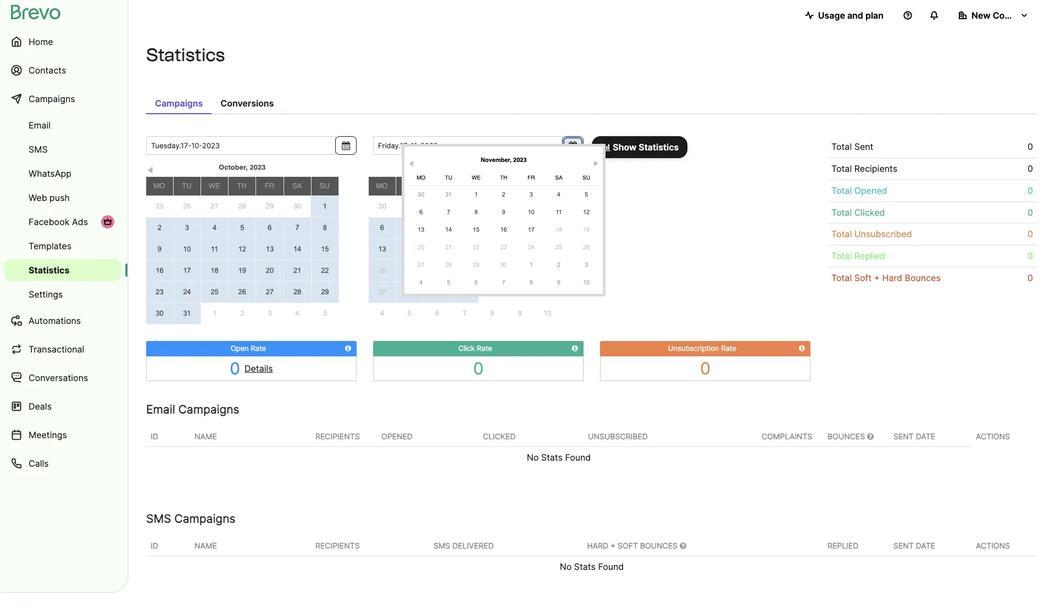 Task type: vqa. For each thing, say whether or not it's contained in the screenshot.
the right Th
yes



Task type: locate. For each thing, give the bounding box(es) containing it.
1 horizontal spatial november,
[[481, 157, 512, 164]]

total down total sent
[[832, 163, 852, 174]]

◀ for 25
[[147, 167, 154, 175]]

0 horizontal spatial 11
[[211, 245, 218, 253]]

2 total from the top
[[832, 163, 852, 174]]

stats for sms campaigns
[[574, 562, 596, 573]]

1 horizontal spatial 21 link
[[437, 240, 460, 255]]

18 for leftmost the 18 link
[[211, 267, 219, 275]]

22
[[473, 244, 480, 251], [321, 267, 329, 275]]

usage and plan button
[[796, 4, 893, 26]]

10 link
[[520, 205, 543, 220], [174, 239, 201, 260], [575, 275, 598, 290], [534, 303, 562, 324]]

total for total unsubscribed
[[832, 229, 852, 240]]

id down sms campaigns
[[151, 541, 158, 551]]

▶ down the show statistics button
[[594, 161, 599, 167]]

1 vertical spatial unsubscribed
[[588, 432, 648, 441]]

2 id from the top
[[151, 541, 158, 551]]

id down the email campaigns
[[151, 432, 158, 441]]

0 horizontal spatial bounces
[[828, 432, 868, 441]]

1 vertical spatial 26 link
[[575, 240, 598, 255]]

1 vertical spatial 15
[[321, 245, 329, 253]]

21
[[445, 244, 452, 251], [294, 267, 301, 275]]

id
[[151, 432, 158, 441], [151, 541, 158, 551]]

8 link
[[465, 205, 488, 220], [312, 218, 339, 239], [520, 275, 543, 290], [479, 303, 506, 324]]

name for sms campaigns
[[195, 541, 217, 551]]

no for sms campaigns
[[560, 562, 572, 573]]

recipients for email campaigns
[[316, 432, 360, 441]]

1 vertical spatial email
[[146, 403, 175, 417]]

0 for total replied
[[1028, 251, 1034, 262]]

19
[[583, 227, 590, 233], [238, 267, 246, 275]]

company
[[993, 10, 1034, 21]]

transactional link
[[4, 336, 121, 363]]

actions
[[976, 432, 1010, 441], [976, 541, 1010, 551]]

1 sent from the top
[[894, 432, 914, 441]]

2 vertical spatial 26 link
[[229, 282, 256, 303]]

sms
[[29, 144, 48, 155], [146, 512, 171, 526], [434, 541, 450, 551]]

total for total sent
[[832, 141, 852, 152]]

29 link
[[256, 196, 284, 217], [465, 257, 488, 273], [312, 282, 339, 303], [424, 282, 451, 303]]

7 total from the top
[[832, 273, 852, 284]]

found
[[565, 452, 591, 463], [598, 562, 624, 573]]

0 horizontal spatial 21
[[294, 267, 301, 275]]

20 link for middle 13 link
[[369, 261, 396, 281]]

1 total from the top
[[832, 141, 852, 152]]

0 horizontal spatial 12
[[238, 245, 246, 253]]

◀
[[409, 161, 414, 167], [147, 167, 154, 175]]

fr
[[528, 174, 535, 181], [265, 182, 274, 190], [488, 182, 497, 190]]

2 horizontal spatial 20 link
[[410, 240, 433, 255]]

0 vertical spatial 14
[[445, 227, 452, 233]]

1 horizontal spatial bounces
[[905, 273, 941, 284]]

soft left bounces
[[618, 541, 638, 551]]

4 total from the top
[[832, 207, 852, 218]]

clicked
[[855, 207, 885, 218], [483, 432, 516, 441]]

11 for the right 11 'link'
[[556, 209, 562, 216]]

22 link
[[465, 240, 488, 255], [312, 261, 339, 281]]

8
[[475, 209, 478, 216], [323, 224, 327, 232], [530, 279, 533, 286], [491, 309, 495, 318]]

11 link
[[547, 205, 571, 220], [201, 239, 228, 260]]

1 vertical spatial 19
[[238, 267, 246, 275]]

0 vertical spatial 16 link
[[492, 222, 516, 238]]

usage
[[818, 10, 846, 21]]

7
[[447, 209, 450, 216], [296, 224, 299, 232], [502, 279, 506, 286], [463, 310, 467, 318]]

0 horizontal spatial calendar image
[[342, 141, 350, 150]]

26
[[183, 202, 191, 211], [583, 244, 590, 251], [238, 288, 246, 296]]

2 horizontal spatial 25
[[556, 244, 562, 251]]

0 horizontal spatial rate
[[251, 344, 266, 353]]

bounces
[[905, 273, 941, 284], [828, 432, 868, 441]]

settings
[[29, 289, 63, 300]]

0 horizontal spatial 17 link
[[174, 261, 201, 281]]

31 link
[[437, 187, 460, 202], [174, 303, 201, 324]]

0 horizontal spatial clicked
[[483, 432, 516, 441]]

total down total clicked
[[832, 229, 852, 240]]

total up total clicked
[[832, 185, 852, 196]]

0 for total soft + hard bounces
[[1028, 273, 1034, 284]]

12
[[583, 209, 590, 216], [238, 245, 246, 253]]

6 total from the top
[[832, 251, 852, 262]]

total left sent
[[832, 141, 852, 152]]

2 date from the top
[[916, 541, 936, 551]]

email
[[29, 120, 51, 131], [146, 403, 175, 417]]

0 horizontal spatial 24 link
[[174, 282, 201, 303]]

+ left bounces
[[611, 541, 616, 551]]

0 vertical spatial 26 link
[[173, 196, 201, 217]]

1 horizontal spatial clicked
[[855, 207, 885, 218]]

2 name from the top
[[195, 541, 217, 551]]

1 vertical spatial 21
[[294, 267, 301, 275]]

total recipients
[[832, 163, 898, 174]]

new
[[972, 10, 991, 21]]

0 horizontal spatial 20 link
[[256, 261, 283, 281]]

0 horizontal spatial tu
[[182, 182, 192, 190]]

1 horizontal spatial ◀ link
[[407, 157, 416, 167]]

1 horizontal spatial 26
[[238, 288, 246, 296]]

total down total opened
[[832, 207, 852, 218]]

total replied
[[832, 251, 886, 262]]

+ down total replied
[[874, 273, 880, 284]]

1 horizontal spatial su
[[543, 182, 552, 190]]

3 rate from the left
[[721, 344, 737, 353]]

2 horizontal spatial mo
[[417, 174, 426, 181]]

0 horizontal spatial 25 link
[[146, 196, 173, 217]]

3
[[530, 191, 533, 198], [185, 224, 189, 232], [585, 262, 588, 268], [546, 288, 550, 296], [268, 310, 272, 318]]

14 for 14 link to the bottom
[[294, 245, 301, 253]]

2 vertical spatial recipients
[[316, 541, 360, 551]]

1
[[475, 191, 478, 198], [323, 202, 327, 211], [530, 262, 533, 268], [491, 288, 495, 296], [213, 310, 217, 318]]

16 link
[[492, 222, 516, 238], [146, 261, 173, 281]]

▶ left ▶ link
[[554, 167, 561, 175]]

1 vertical spatial 25 link
[[547, 240, 571, 255]]

10
[[528, 209, 535, 216], [183, 245, 191, 253], [583, 279, 590, 286], [544, 309, 552, 318]]

rate for open rate
[[251, 344, 266, 353]]

2 horizontal spatial we
[[472, 174, 481, 181]]

total for total replied
[[832, 251, 852, 262]]

rate right open
[[251, 344, 266, 353]]

1 id from the top
[[151, 432, 158, 441]]

+
[[874, 273, 880, 284], [611, 541, 616, 551]]

6 link
[[410, 205, 433, 220], [256, 218, 283, 238], [369, 218, 396, 238], [465, 275, 488, 290], [424, 303, 451, 324]]

27 link
[[201, 196, 229, 217], [410, 257, 433, 273], [256, 282, 283, 303], [369, 282, 396, 303]]

To text field
[[373, 136, 563, 155]]

0 horizontal spatial we
[[209, 182, 220, 190]]

1 horizontal spatial unsubscribed
[[855, 229, 912, 240]]

0 horizontal spatial november,
[[438, 163, 474, 172]]

th
[[500, 174, 508, 181], [237, 182, 247, 190], [460, 182, 469, 190]]

sent date
[[894, 432, 936, 441], [894, 541, 936, 551]]

0 vertical spatial 19 link
[[575, 222, 598, 238]]

0 horizontal spatial 16
[[156, 267, 164, 275]]

no stats found for email campaigns
[[527, 452, 591, 463]]

sa for 4
[[555, 174, 563, 181]]

fr for 29
[[265, 182, 274, 190]]

name down the email campaigns
[[195, 432, 217, 441]]

1 horizontal spatial 25
[[211, 288, 219, 296]]

1 horizontal spatial 16
[[501, 227, 507, 233]]

1 horizontal spatial soft
[[855, 273, 872, 284]]

1 horizontal spatial 21
[[445, 244, 452, 251]]

1 vertical spatial 17 link
[[174, 261, 201, 281]]

0 vertical spatial 26
[[183, 202, 191, 211]]

0 vertical spatial sent
[[894, 432, 914, 441]]

23
[[501, 244, 507, 251], [156, 288, 164, 296]]

26 link
[[173, 196, 201, 217], [575, 240, 598, 255], [229, 282, 256, 303]]

15
[[473, 227, 480, 233], [321, 245, 329, 253]]

1 vertical spatial sms
[[146, 512, 171, 526]]

1 horizontal spatial info circle image
[[799, 345, 805, 352]]

◀ link
[[407, 157, 416, 167], [146, 164, 154, 175]]

0 horizontal spatial 14 link
[[284, 239, 311, 260]]

1 sent date from the top
[[894, 432, 936, 441]]

1 vertical spatial id
[[151, 541, 158, 551]]

we
[[472, 174, 481, 181], [209, 182, 220, 190], [431, 182, 443, 190]]

1 horizontal spatial 11
[[556, 209, 562, 216]]

settings link
[[4, 284, 121, 306]]

0 horizontal spatial stats
[[541, 452, 563, 463]]

3 link
[[520, 187, 543, 202], [174, 218, 201, 238], [575, 257, 598, 273], [534, 282, 562, 303], [256, 304, 284, 325]]

1 horizontal spatial no
[[560, 562, 572, 573]]

no for email campaigns
[[527, 452, 539, 463]]

19 link
[[575, 222, 598, 238], [229, 261, 256, 281]]

▶
[[594, 161, 599, 167], [554, 167, 561, 175]]

1 horizontal spatial 19 link
[[575, 222, 598, 238]]

left___rvooi image
[[103, 218, 112, 227]]

16
[[501, 227, 507, 233], [156, 267, 164, 275]]

1 rate from the left
[[251, 344, 266, 353]]

unsubscribed
[[855, 229, 912, 240], [588, 432, 648, 441]]

id for email campaigns
[[151, 432, 158, 441]]

found for sms campaigns
[[598, 562, 624, 573]]

0 vertical spatial 17
[[528, 227, 535, 233]]

rate
[[251, 344, 266, 353], [477, 344, 492, 353], [721, 344, 737, 353]]

1 horizontal spatial ◀
[[409, 161, 414, 167]]

1 vertical spatial found
[[598, 562, 624, 573]]

total
[[832, 141, 852, 152], [832, 163, 852, 174], [832, 185, 852, 196], [832, 207, 852, 218], [832, 229, 852, 240], [832, 251, 852, 262], [832, 273, 852, 284]]

5
[[585, 191, 588, 198], [240, 224, 244, 232], [447, 279, 450, 286], [408, 310, 412, 318], [323, 310, 327, 318]]

20 link for the right 13 link
[[410, 240, 433, 255]]

1 link
[[465, 187, 488, 202], [311, 196, 339, 217], [520, 257, 543, 273], [479, 282, 506, 303], [201, 304, 229, 325]]

1 info circle image from the left
[[345, 345, 351, 352]]

2 info circle image from the left
[[799, 345, 805, 352]]

0 horizontal spatial fr
[[265, 182, 274, 190]]

29
[[266, 202, 274, 211], [473, 262, 480, 268], [321, 288, 329, 296], [433, 288, 441, 296]]

1 horizontal spatial 31 link
[[437, 187, 460, 202]]

replied
[[855, 251, 886, 262], [828, 541, 859, 551]]

0 horizontal spatial found
[[565, 452, 591, 463]]

email link
[[4, 114, 121, 136]]

0
[[1028, 141, 1034, 152], [1028, 163, 1034, 174], [1028, 185, 1034, 196], [1028, 207, 1034, 218], [1028, 229, 1034, 240], [1028, 251, 1034, 262], [1028, 273, 1034, 284], [230, 359, 240, 379], [473, 359, 484, 379], [700, 359, 711, 379]]

1 horizontal spatial sms
[[146, 512, 171, 526]]

18 link
[[547, 222, 571, 238], [201, 261, 228, 281]]

su for 1
[[320, 182, 330, 190]]

2
[[502, 191, 506, 198], [158, 224, 162, 232], [557, 262, 561, 268], [518, 288, 522, 296], [240, 310, 244, 318]]

2 vertical spatial statistics
[[29, 265, 70, 276]]

24 for 24 link to the right
[[528, 244, 535, 251]]

18 for topmost the 18 link
[[556, 227, 562, 233]]

sms for sms delivered
[[434, 541, 450, 551]]

3 total from the top
[[832, 185, 852, 196]]

28
[[238, 202, 246, 211], [445, 262, 452, 268], [294, 288, 301, 296], [406, 288, 414, 296]]

0 horizontal spatial 19 link
[[229, 261, 256, 281]]

rate right unsubscription
[[721, 344, 737, 353]]

0 horizontal spatial ◀
[[147, 167, 154, 175]]

1 horizontal spatial stats
[[574, 562, 596, 573]]

2 rate from the left
[[477, 344, 492, 353]]

0 vertical spatial no stats found
[[527, 452, 591, 463]]

name down sms campaigns
[[195, 541, 217, 551]]

0 for total recipients
[[1028, 163, 1034, 174]]

november, 2023 ▶
[[481, 157, 599, 167], [438, 163, 561, 175]]

october, 2023 link
[[173, 161, 311, 174]]

calendar image
[[342, 141, 350, 150], [569, 141, 577, 150]]

opened
[[855, 185, 888, 196], [382, 432, 413, 441]]

statistics
[[146, 45, 225, 65], [639, 142, 679, 153], [29, 265, 70, 276]]

2 link
[[492, 187, 516, 202], [146, 218, 173, 238], [547, 257, 571, 273], [506, 282, 534, 303], [229, 304, 256, 325]]

0 vertical spatial 18
[[556, 227, 562, 233]]

info circle image
[[345, 345, 351, 352], [799, 345, 805, 352]]

0 for total unsubscribed
[[1028, 229, 1034, 240]]

11
[[556, 209, 562, 216], [211, 245, 218, 253]]

0 horizontal spatial no
[[527, 452, 539, 463]]

0 horizontal spatial 22 link
[[312, 261, 339, 281]]

0 vertical spatial sms
[[29, 144, 48, 155]]

0 for total sent
[[1028, 141, 1034, 152]]

0 horizontal spatial sa
[[292, 182, 302, 190]]

2023
[[514, 157, 527, 164], [250, 163, 266, 172], [476, 163, 492, 172]]

0 vertical spatial found
[[565, 452, 591, 463]]

1 vertical spatial no stats found
[[560, 562, 624, 573]]

0 vertical spatial bounces
[[905, 273, 941, 284]]

20 link
[[410, 240, 433, 255], [256, 261, 283, 281], [369, 261, 396, 281]]

0 horizontal spatial sms
[[29, 144, 48, 155]]

show
[[613, 142, 637, 153]]

new company
[[972, 10, 1034, 21]]

2023 for the right 13 link november, 2023 link
[[514, 157, 527, 164]]

templates
[[29, 241, 72, 252]]

0 horizontal spatial 19
[[238, 267, 246, 275]]

total down total replied
[[832, 273, 852, 284]]

plan
[[866, 10, 884, 21]]

sms link
[[4, 139, 121, 161]]

16 for the rightmost 16 link
[[501, 227, 507, 233]]

2 horizontal spatial su
[[583, 174, 590, 181]]

1 name from the top
[[195, 432, 217, 441]]

calls link
[[4, 451, 121, 477]]

total down 'total unsubscribed'
[[832, 251, 852, 262]]

◀ link for 30
[[407, 157, 416, 167]]

5 total from the top
[[832, 229, 852, 240]]

rate right click on the bottom of page
[[477, 344, 492, 353]]

24 for 24 link to the left
[[183, 288, 191, 296]]

soft down total replied
[[855, 273, 872, 284]]

november,
[[481, 157, 512, 164], [438, 163, 474, 172]]

0 vertical spatial 14 link
[[437, 222, 460, 238]]

soft
[[855, 273, 872, 284], [618, 541, 638, 551]]

november, for november, 2023 link associated with middle 13 link
[[438, 163, 474, 172]]

1 vertical spatial 16 link
[[146, 261, 173, 281]]

0 horizontal spatial ◀ link
[[146, 164, 154, 175]]

info circle image for unsubscription rate
[[799, 345, 805, 352]]

2 calendar image from the left
[[569, 141, 577, 150]]

23 link
[[492, 240, 516, 255], [146, 282, 173, 303]]

sent
[[894, 432, 914, 441], [894, 541, 914, 551]]

25 link
[[146, 196, 173, 217], [547, 240, 571, 255], [201, 282, 228, 303]]

facebook
[[29, 217, 69, 228]]

bar chart image
[[601, 143, 611, 152]]



Task type: describe. For each thing, give the bounding box(es) containing it.
we for 27
[[209, 182, 220, 190]]

found for email campaigns
[[565, 452, 591, 463]]

2 sent date from the top
[[894, 541, 936, 551]]

sms for sms
[[29, 144, 48, 155]]

sms campaigns
[[146, 512, 236, 526]]

0 horizontal spatial 16 link
[[146, 261, 173, 281]]

14 for the top 14 link
[[445, 227, 452, 233]]

1 vertical spatial 19 link
[[229, 261, 256, 281]]

0 horizontal spatial +
[[611, 541, 616, 551]]

open
[[231, 344, 249, 353]]

0 vertical spatial statistics
[[146, 45, 225, 65]]

1 vertical spatial bounces
[[828, 432, 868, 441]]

sa for 30
[[292, 182, 302, 190]]

sms for sms campaigns
[[146, 512, 171, 526]]

◀ for 30
[[409, 161, 414, 167]]

2 sent from the top
[[894, 541, 914, 551]]

0 horizontal spatial opened
[[382, 432, 413, 441]]

calls
[[29, 459, 49, 470]]

bounces
[[640, 541, 678, 551]]

home link
[[4, 29, 121, 55]]

tu for 26
[[182, 182, 192, 190]]

name for email campaigns
[[195, 432, 217, 441]]

0 vertical spatial hard
[[883, 273, 903, 284]]

0 horizontal spatial 31
[[183, 310, 191, 318]]

0 vertical spatial 22 link
[[465, 240, 488, 255]]

1 vertical spatial 22 link
[[312, 261, 339, 281]]

and
[[848, 10, 864, 21]]

open rate
[[231, 344, 266, 353]]

details
[[245, 363, 273, 374]]

su for 5
[[583, 174, 590, 181]]

we for 1
[[472, 174, 481, 181]]

1 horizontal spatial +
[[874, 273, 880, 284]]

contacts
[[29, 65, 66, 76]]

1 vertical spatial replied
[[828, 541, 859, 551]]

total opened
[[832, 185, 888, 196]]

whatsapp
[[29, 168, 71, 179]]

templates link
[[4, 235, 121, 257]]

deals
[[29, 401, 52, 412]]

0 vertical spatial 15
[[473, 227, 480, 233]]

1 vertical spatial soft
[[618, 541, 638, 551]]

click
[[459, 344, 475, 353]]

0 for total clicked
[[1028, 207, 1034, 218]]

0 horizontal spatial ▶
[[554, 167, 561, 175]]

1 horizontal spatial campaigns link
[[146, 92, 212, 114]]

1 calendar image from the left
[[342, 141, 350, 150]]

tu for 31
[[445, 174, 452, 181]]

2 vertical spatial 25
[[211, 288, 219, 296]]

▶ link
[[592, 157, 600, 167]]

email campaigns
[[146, 403, 239, 417]]

statistics inside statistics link
[[29, 265, 70, 276]]

2 horizontal spatial 13
[[418, 227, 425, 233]]

complaints
[[762, 432, 813, 441]]

0 horizontal spatial 15
[[321, 245, 329, 253]]

0 horizontal spatial 13 link
[[256, 239, 283, 260]]

total for total clicked
[[832, 207, 852, 218]]

rate for unsubscription rate
[[721, 344, 737, 353]]

sms delivered
[[434, 541, 494, 551]]

1 vertical spatial 23 link
[[146, 282, 173, 303]]

mo for 31
[[417, 174, 426, 181]]

1 horizontal spatial opened
[[855, 185, 888, 196]]

unsubscription
[[668, 344, 719, 353]]

2 horizontal spatial 20
[[418, 244, 425, 251]]

1 horizontal spatial 16 link
[[492, 222, 516, 238]]

november, 2023 link for middle 13 link
[[396, 161, 534, 174]]

From text field
[[146, 136, 336, 155]]

26 for 26 link to the right
[[583, 244, 590, 251]]

usage and plan
[[818, 10, 884, 21]]

0 horizontal spatial 25
[[156, 202, 164, 211]]

email for email campaigns
[[146, 403, 175, 417]]

email for email
[[29, 120, 51, 131]]

total for total opened
[[832, 185, 852, 196]]

transactional
[[29, 344, 84, 355]]

ads
[[72, 217, 88, 228]]

unsubscription rate
[[668, 344, 737, 353]]

1 horizontal spatial 12 link
[[575, 205, 598, 220]]

◀ link for 25
[[146, 164, 154, 175]]

sent
[[855, 141, 874, 152]]

0 details
[[230, 359, 273, 379]]

1 horizontal spatial 17
[[528, 227, 535, 233]]

1 horizontal spatial fr
[[488, 182, 497, 190]]

1 horizontal spatial 13
[[378, 245, 386, 253]]

1 date from the top
[[916, 432, 936, 441]]

1 actions from the top
[[976, 432, 1010, 441]]

deals link
[[4, 394, 121, 420]]

1 vertical spatial 14 link
[[284, 239, 311, 260]]

automations
[[29, 316, 81, 327]]

0 vertical spatial 31
[[445, 191, 452, 198]]

1 horizontal spatial 20
[[378, 267, 386, 275]]

11 for bottom 11 'link'
[[211, 245, 218, 253]]

1 vertical spatial 31 link
[[174, 303, 201, 324]]

no stats found for sms campaigns
[[560, 562, 624, 573]]

16 for 16 link to the left
[[156, 267, 164, 275]]

th for 28
[[237, 182, 247, 190]]

0 horizontal spatial 26 link
[[173, 196, 201, 217]]

meetings
[[29, 430, 67, 441]]

1 vertical spatial 21 link
[[284, 261, 311, 281]]

meetings link
[[4, 422, 121, 449]]

0 vertical spatial 23
[[501, 244, 507, 251]]

home
[[29, 36, 53, 47]]

mo for 26
[[154, 182, 165, 190]]

conversations link
[[4, 365, 121, 391]]

1 horizontal spatial mo
[[376, 182, 388, 190]]

october,
[[219, 163, 248, 172]]

show statistics button
[[592, 136, 688, 158]]

total for total recipients
[[832, 163, 852, 174]]

0 horizontal spatial 23
[[156, 288, 164, 296]]

delivered
[[453, 541, 494, 551]]

2 horizontal spatial 13 link
[[410, 222, 433, 238]]

26 for the bottom 26 link
[[238, 288, 246, 296]]

1 horizontal spatial 25 link
[[201, 282, 228, 303]]

new company button
[[950, 4, 1038, 26]]

12 for right "12" link
[[583, 209, 590, 216]]

total for total soft + hard bounces
[[832, 273, 852, 284]]

info circle image
[[572, 345, 578, 352]]

october, 2023
[[219, 163, 266, 172]]

0 horizontal spatial 20
[[266, 267, 274, 275]]

fr for 3
[[528, 174, 535, 181]]

26 for left 26 link
[[183, 202, 191, 211]]

november, 2023 link for the right 13 link
[[435, 154, 573, 167]]

1 horizontal spatial sa
[[515, 182, 525, 190]]

click rate
[[459, 344, 492, 353]]

facebook ads
[[29, 217, 88, 228]]

1 horizontal spatial 13 link
[[369, 239, 396, 260]]

total soft + hard bounces
[[832, 273, 941, 284]]

0 horizontal spatial 18 link
[[201, 261, 228, 281]]

0 vertical spatial 25 link
[[146, 196, 173, 217]]

recipients for sms campaigns
[[316, 541, 360, 551]]

0 horizontal spatial 17
[[183, 267, 191, 275]]

statistics inside the show statistics button
[[639, 142, 679, 153]]

2 actions from the top
[[976, 541, 1010, 551]]

1 horizontal spatial we
[[431, 182, 443, 190]]

0 horizontal spatial 13
[[266, 245, 274, 253]]

0 horizontal spatial 2023
[[250, 163, 266, 172]]

whatsapp link
[[4, 163, 121, 185]]

1 horizontal spatial ▶
[[594, 161, 599, 167]]

0 vertical spatial 21 link
[[437, 240, 460, 255]]

statistics link
[[4, 259, 121, 281]]

automations link
[[4, 308, 121, 334]]

0 horizontal spatial 22
[[321, 267, 329, 275]]

0 vertical spatial 18 link
[[547, 222, 571, 238]]

conversions
[[221, 98, 274, 109]]

stats for email campaigns
[[541, 452, 563, 463]]

0 horizontal spatial campaigns link
[[4, 86, 121, 112]]

1 vertical spatial 11 link
[[201, 239, 228, 260]]

1 vertical spatial clicked
[[483, 432, 516, 441]]

rate for click rate
[[477, 344, 492, 353]]

0 vertical spatial 19
[[583, 227, 590, 233]]

0 for total opened
[[1028, 185, 1034, 196]]

id for sms campaigns
[[151, 541, 158, 551]]

0 vertical spatial 15 link
[[465, 222, 488, 238]]

1 horizontal spatial tu
[[405, 182, 414, 190]]

1 horizontal spatial th
[[460, 182, 469, 190]]

0 vertical spatial replied
[[855, 251, 886, 262]]

push
[[50, 192, 70, 203]]

1 vertical spatial 25
[[556, 244, 562, 251]]

conversions link
[[212, 92, 283, 114]]

total unsubscribed
[[832, 229, 912, 240]]

1 vertical spatial hard
[[587, 541, 609, 551]]

1 horizontal spatial 22
[[473, 244, 480, 251]]

contacts link
[[4, 57, 121, 84]]

0 horizontal spatial 15 link
[[312, 239, 339, 260]]

0 horizontal spatial unsubscribed
[[588, 432, 648, 441]]

2023 for november, 2023 link associated with middle 13 link
[[476, 163, 492, 172]]

conversations
[[29, 373, 88, 384]]

0 vertical spatial recipients
[[855, 163, 898, 174]]

12 for left "12" link
[[238, 245, 246, 253]]

total sent
[[832, 141, 874, 152]]

2 horizontal spatial 26 link
[[575, 240, 598, 255]]

info circle image for open rate
[[345, 345, 351, 352]]

november, for the right 13 link november, 2023 link
[[481, 157, 512, 164]]

facebook ads link
[[4, 211, 121, 233]]

web push link
[[4, 187, 121, 209]]

web
[[29, 192, 47, 203]]

0 horizontal spatial 12 link
[[229, 239, 256, 260]]

0 vertical spatial 23 link
[[492, 240, 516, 255]]

web push
[[29, 192, 70, 203]]

1 horizontal spatial 17 link
[[520, 222, 543, 238]]

th for 2
[[500, 174, 508, 181]]

hard  + soft bounces
[[587, 541, 680, 551]]

total clicked
[[832, 207, 885, 218]]

1 horizontal spatial 24 link
[[520, 240, 543, 255]]

show statistics
[[611, 142, 679, 153]]

1 horizontal spatial 11 link
[[547, 205, 571, 220]]



